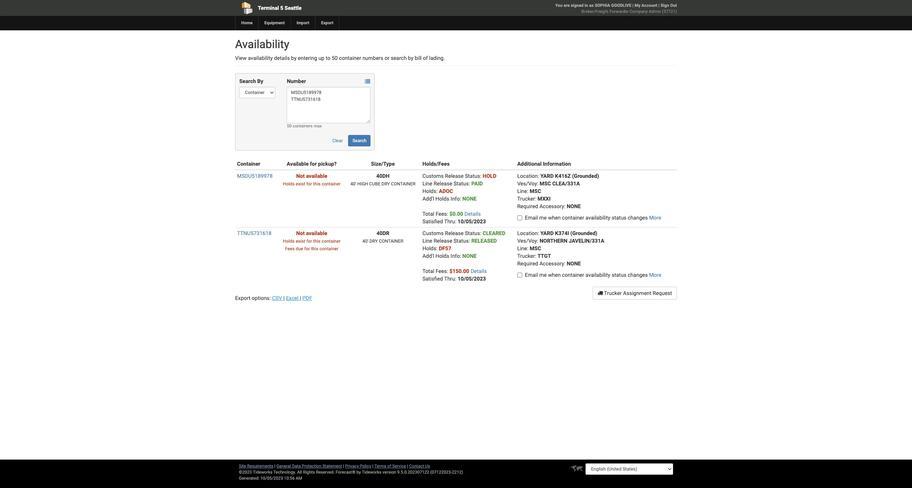 Task type: vqa. For each thing, say whether or not it's contained in the screenshot.
of
yes



Task type: describe. For each thing, give the bounding box(es) containing it.
truck image
[[598, 291, 603, 296]]

add'l for customs release status : cleared line release status : released holds: df57 add'l holds info: none
[[422, 253, 434, 259]]

1 horizontal spatial 50
[[332, 55, 338, 61]]

lading.
[[429, 55, 445, 61]]

holds: for adoc
[[422, 188, 438, 194]]

assignment
[[623, 290, 651, 296]]

total for total fees: $0.00 details satisfied thru: 10/05/2023
[[422, 211, 434, 217]]

0 horizontal spatial by
[[291, 55, 297, 61]]

0 vertical spatial of
[[423, 55, 428, 61]]

k374i
[[555, 230, 569, 236]]

equipment link
[[258, 16, 290, 30]]

location : yard k374i (grounded) ves/voy: northern javelin/331a line: msc trucker: ttgt required accessory : none
[[517, 230, 604, 267]]

out
[[670, 3, 677, 8]]

equipment
[[264, 20, 285, 25]]

(grounded) for javelin/331a
[[570, 230, 597, 236]]

in
[[585, 3, 588, 8]]

details link for $150.00
[[471, 268, 487, 274]]

released
[[471, 238, 497, 244]]

df57
[[439, 245, 451, 251]]

changes for location : yard k374i (grounded) ves/voy: northern javelin/331a line: msc trucker: ttgt required accessory : none
[[628, 272, 648, 278]]

k416z
[[555, 173, 571, 179]]

email me when container availability status changes more for location : yard k416z (grounded) ves/voy: msc clea/331a line: msc trucker: mxxi required accessory : none
[[525, 215, 661, 221]]

data
[[292, 464, 301, 469]]

sign
[[661, 3, 669, 8]]

0 vertical spatial availability
[[248, 55, 273, 61]]

me for ttgt
[[539, 272, 547, 278]]

trucker: for ttgt
[[517, 253, 536, 259]]

none for df57
[[462, 253, 477, 259]]

| left sign
[[658, 3, 660, 8]]

version
[[383, 470, 396, 475]]

privacy
[[345, 464, 359, 469]]

to
[[326, 55, 330, 61]]

signed
[[571, 3, 584, 8]]

| left general
[[274, 464, 275, 469]]

none for adoc
[[462, 196, 477, 202]]

: up released
[[480, 230, 481, 236]]

javelin/331a
[[569, 238, 604, 244]]

: left released
[[469, 238, 470, 244]]

pickup?
[[318, 161, 337, 167]]

accessory for mxxi
[[539, 203, 564, 209]]

info: for df57
[[451, 253, 461, 259]]

10/05/2023 for $150.00
[[458, 276, 486, 282]]

none for mxxi
[[567, 203, 581, 209]]

holds inside not available holds exist for this container fees due for this container
[[283, 239, 295, 244]]

: down northern
[[564, 261, 565, 267]]

by
[[257, 78, 263, 84]]

search by
[[239, 78, 263, 84]]

10/05/2023 inside site requirements | general data protection statement | privacy policy | terms of service | contact us ©2023 tideworks technology. all rights reserved. forecast® by tideworks version 9.5.0.202307122 (07122023-2212) generated: 10/05/2023 10:56 am
[[260, 476, 283, 481]]

thru: for $150.00
[[444, 276, 456, 282]]

goodlive
[[611, 3, 631, 8]]

size/type
[[371, 161, 395, 167]]

| right csv
[[283, 295, 285, 301]]

satisfied for total fees: $0.00 details satisfied thru: 10/05/2023
[[422, 218, 443, 225]]

$0.00
[[449, 211, 463, 217]]

40' for 40dr
[[362, 239, 368, 244]]

$150.00
[[449, 268, 469, 274]]

©2023 tideworks
[[239, 470, 272, 475]]

export options: csv | excel | pdf
[[235, 295, 312, 301]]

holds inside customs release status : hold line release status : paid holds: adoc add'l holds info: none
[[435, 196, 449, 202]]

status up released
[[465, 230, 480, 236]]

2 vertical spatial this
[[311, 246, 318, 251]]

terminal 5 seattle link
[[235, 0, 413, 16]]

you are signed in as sophia goodlive | my account | sign out broker/freight forwarder company admin (57721)
[[555, 3, 677, 14]]

not available holds exist for this container
[[283, 173, 341, 187]]

paid
[[471, 181, 483, 187]]

high
[[357, 181, 368, 187]]

additional
[[517, 161, 542, 167]]

msdu5189978
[[237, 173, 273, 179]]

total fees: $0.00 details satisfied thru: 10/05/2023
[[422, 211, 486, 225]]

email for location : yard k416z (grounded) ves/voy: msc clea/331a line: msc trucker: mxxi required accessory : none
[[525, 215, 538, 221]]

| up the tideworks
[[372, 464, 373, 469]]

clear button
[[328, 135, 347, 146]]

: down 'clea/331a'
[[564, 203, 565, 209]]

terms of service link
[[374, 464, 406, 469]]

5
[[280, 5, 283, 11]]

trucker: for mxxi
[[517, 196, 536, 202]]

: up ttgt at the right
[[538, 230, 539, 236]]

you
[[555, 3, 563, 8]]

cleared
[[483, 230, 505, 236]]

trucker assignment request button
[[593, 287, 677, 300]]

sign out link
[[661, 3, 677, 8]]

msdu5189978 link
[[237, 173, 273, 179]]

due
[[296, 246, 303, 251]]

search for search by
[[239, 78, 256, 84]]

fees: for $150.00
[[436, 268, 448, 274]]

Number text field
[[287, 87, 371, 123]]

available
[[287, 161, 309, 167]]

details
[[274, 55, 290, 61]]

reserved.
[[316, 470, 335, 475]]

pdf link
[[302, 295, 312, 301]]

more for location : yard k416z (grounded) ves/voy: msc clea/331a line: msc trucker: mxxi required accessory : none
[[649, 215, 661, 221]]

: left paid
[[469, 181, 470, 187]]

customs for customs release status : cleared line release status : released holds: df57 add'l holds info: none
[[422, 230, 444, 236]]

are
[[564, 3, 570, 8]]

2212)
[[452, 470, 463, 475]]

availability
[[235, 38, 289, 51]]

details link for $0.00
[[465, 211, 481, 217]]

clear
[[332, 138, 343, 143]]

container inside not available holds exist for this container
[[322, 181, 341, 187]]

terms
[[374, 464, 386, 469]]

csv link
[[272, 295, 283, 301]]

sophia
[[595, 3, 610, 8]]

broker/freight
[[581, 9, 608, 14]]

for inside not available holds exist for this container
[[306, 181, 312, 187]]

line: for mxxi
[[517, 188, 528, 194]]

export for export options: csv | excel | pdf
[[235, 295, 250, 301]]

exist for not available holds exist for this container
[[296, 181, 305, 187]]

seattle
[[285, 5, 302, 11]]

entering
[[298, 55, 317, 61]]

yard for northern
[[540, 230, 554, 236]]

info: for adoc
[[451, 196, 461, 202]]

me for mxxi
[[539, 215, 547, 221]]

40' for 40dh
[[350, 181, 356, 187]]

site requirements link
[[239, 464, 273, 469]]

request
[[653, 290, 672, 296]]

| left my
[[632, 3, 634, 8]]

search
[[391, 55, 407, 61]]

view
[[235, 55, 247, 61]]

general data protection statement link
[[277, 464, 342, 469]]

not for not available holds exist for this container
[[296, 173, 305, 179]]

policy
[[360, 464, 371, 469]]

not available holds exist for this container fees due for this container
[[283, 230, 341, 251]]

satisfied for total fees: $150.00 details satisfied thru: 10/05/2023
[[422, 276, 443, 282]]

line for customs release status : cleared line release status : released holds: df57 add'l holds info: none
[[422, 238, 432, 244]]

excel
[[286, 295, 298, 301]]

required for location : yard k416z (grounded) ves/voy: msc clea/331a line: msc trucker: mxxi required accessory : none
[[517, 203, 538, 209]]

email for location : yard k374i (grounded) ves/voy: northern javelin/331a line: msc trucker: ttgt required accessory : none
[[525, 272, 538, 278]]

adoc
[[439, 188, 453, 194]]

contact
[[409, 464, 424, 469]]

trucker
[[604, 290, 622, 296]]

msc for k416z
[[530, 188, 541, 194]]

export link
[[315, 16, 339, 30]]

all
[[297, 470, 302, 475]]

clea/331a
[[552, 181, 580, 187]]

technology.
[[273, 470, 296, 475]]

privacy policy link
[[345, 464, 371, 469]]

import
[[297, 20, 309, 25]]

am
[[296, 476, 302, 481]]



Task type: locate. For each thing, give the bounding box(es) containing it.
msc
[[540, 181, 551, 187], [530, 188, 541, 194], [530, 245, 541, 251]]

total inside total fees: $150.00 details satisfied thru: 10/05/2023
[[422, 268, 434, 274]]

line
[[422, 181, 432, 187], [422, 238, 432, 244]]

: down "additional information"
[[538, 173, 539, 179]]

0 vertical spatial (grounded)
[[572, 173, 599, 179]]

1 vertical spatial dry
[[369, 239, 378, 244]]

none up "$150.00"
[[462, 253, 477, 259]]

1 vertical spatial available
[[306, 230, 327, 236]]

total left $0.00
[[422, 211, 434, 217]]

1 horizontal spatial by
[[357, 470, 361, 475]]

me down mxxi
[[539, 215, 547, 221]]

fees: left $0.00
[[436, 211, 448, 217]]

1 vertical spatial when
[[548, 272, 561, 278]]

1 vertical spatial add'l
[[422, 253, 434, 259]]

50
[[332, 55, 338, 61], [287, 124, 292, 129]]

trucker: left mxxi
[[517, 196, 536, 202]]

msc inside location : yard k374i (grounded) ves/voy: northern javelin/331a line: msc trucker: ttgt required accessory : none
[[530, 245, 541, 251]]

container inside 40dh 40' high cube dry container
[[391, 181, 415, 187]]

0 vertical spatial email
[[525, 215, 538, 221]]

1 vertical spatial status
[[612, 272, 626, 278]]

not inside not available holds exist for this container
[[296, 173, 305, 179]]

1 changes from the top
[[628, 215, 648, 221]]

0 vertical spatial customs
[[422, 173, 444, 179]]

2 vertical spatial availability
[[586, 272, 610, 278]]

when for mxxi
[[548, 215, 561, 221]]

northern
[[540, 238, 567, 244]]

add'l up total fees: $0.00 details satisfied thru: 10/05/2023 at the top of the page
[[422, 196, 434, 202]]

import link
[[290, 16, 315, 30]]

satisfied down df57
[[422, 276, 443, 282]]

fees: inside total fees: $150.00 details satisfied thru: 10/05/2023
[[436, 268, 448, 274]]

accessory down mxxi
[[539, 203, 564, 209]]

line: inside location : yard k374i (grounded) ves/voy: northern javelin/331a line: msc trucker: ttgt required accessory : none
[[517, 245, 528, 251]]

40'
[[350, 181, 356, 187], [362, 239, 368, 244]]

10/05/2023 down $0.00
[[458, 218, 486, 225]]

10/05/2023 inside total fees: $150.00 details satisfied thru: 10/05/2023
[[458, 276, 486, 282]]

ves/voy: down additional
[[517, 181, 538, 187]]

holds up fees
[[283, 239, 295, 244]]

total inside total fees: $0.00 details satisfied thru: 10/05/2023
[[422, 211, 434, 217]]

status for location : yard k374i (grounded) ves/voy: northern javelin/331a line: msc trucker: ttgt required accessory : none
[[612, 272, 626, 278]]

msc for k374i
[[530, 245, 541, 251]]

by down privacy policy link
[[357, 470, 361, 475]]

2 accessory from the top
[[539, 261, 564, 267]]

exist inside not available holds exist for this container fees due for this container
[[296, 239, 305, 244]]

customs release status : cleared line release status : released holds: df57 add'l holds info: none
[[422, 230, 505, 259]]

email
[[525, 215, 538, 221], [525, 272, 538, 278]]

status up paid
[[465, 173, 480, 179]]

status for location : yard k416z (grounded) ves/voy: msc clea/331a line: msc trucker: mxxi required accessory : none
[[612, 215, 626, 221]]

0 vertical spatial more link
[[649, 215, 661, 221]]

more link
[[649, 215, 661, 221], [649, 272, 661, 278]]

container
[[391, 181, 415, 187], [379, 239, 403, 244]]

line: inside location : yard k416z (grounded) ves/voy: msc clea/331a line: msc trucker: mxxi required accessory : none
[[517, 188, 528, 194]]

required down ttgt at the right
[[517, 261, 538, 267]]

10/05/2023 inside total fees: $0.00 details satisfied thru: 10/05/2023
[[458, 218, 486, 225]]

requirements
[[247, 464, 273, 469]]

None checkbox
[[517, 215, 522, 220]]

0 vertical spatial satisfied
[[422, 218, 443, 225]]

0 vertical spatial ves/voy:
[[517, 181, 538, 187]]

1 vertical spatial export
[[235, 295, 250, 301]]

this for not available holds exist for this container fees due for this container
[[313, 239, 321, 244]]

40dr 40' dry container
[[362, 230, 403, 244]]

1 more from the top
[[649, 215, 661, 221]]

0 vertical spatial status
[[612, 215, 626, 221]]

holds down available
[[283, 181, 295, 187]]

more link for location : yard k416z (grounded) ves/voy: msc clea/331a line: msc trucker: mxxi required accessory : none
[[649, 215, 661, 221]]

total fees: $150.00 details satisfied thru: 10/05/2023
[[422, 268, 487, 282]]

forecast®
[[336, 470, 355, 475]]

0 horizontal spatial of
[[387, 464, 391, 469]]

holds inside not available holds exist for this container
[[283, 181, 295, 187]]

by left bill
[[408, 55, 413, 61]]

2 add'l from the top
[[422, 253, 434, 259]]

| left pdf
[[300, 295, 301, 301]]

2 me from the top
[[539, 272, 547, 278]]

1 line from the top
[[422, 181, 432, 187]]

1 horizontal spatial 40'
[[362, 239, 368, 244]]

status left released
[[454, 238, 469, 244]]

ves/voy: inside location : yard k416z (grounded) ves/voy: msc clea/331a line: msc trucker: mxxi required accessory : none
[[517, 181, 538, 187]]

2 available from the top
[[306, 230, 327, 236]]

0 vertical spatial 10/05/2023
[[458, 218, 486, 225]]

required inside location : yard k416z (grounded) ves/voy: msc clea/331a line: msc trucker: mxxi required accessory : none
[[517, 203, 538, 209]]

none for ttgt
[[567, 261, 581, 267]]

not up due
[[296, 230, 305, 236]]

holds: left adoc
[[422, 188, 438, 194]]

containers
[[293, 124, 313, 129]]

none down javelin/331a
[[567, 261, 581, 267]]

none inside location : yard k374i (grounded) ves/voy: northern javelin/331a line: msc trucker: ttgt required accessory : none
[[567, 261, 581, 267]]

search inside button
[[353, 138, 366, 143]]

0 vertical spatial location
[[517, 173, 538, 179]]

None checkbox
[[517, 273, 522, 278]]

available inside not available holds exist for this container fees due for this container
[[306, 230, 327, 236]]

2 required from the top
[[517, 261, 538, 267]]

status
[[465, 173, 480, 179], [454, 181, 469, 187], [465, 230, 480, 236], [454, 238, 469, 244]]

add'l
[[422, 196, 434, 202], [422, 253, 434, 259]]

as
[[589, 3, 594, 8]]

none inside customs release status : hold line release status : paid holds: adoc add'l holds info: none
[[462, 196, 477, 202]]

1 vertical spatial changes
[[628, 272, 648, 278]]

holds
[[283, 181, 295, 187], [435, 196, 449, 202], [283, 239, 295, 244], [435, 253, 449, 259]]

1 more link from the top
[[649, 215, 661, 221]]

dry down 40dh
[[382, 181, 390, 187]]

details inside total fees: $0.00 details satisfied thru: 10/05/2023
[[465, 211, 481, 217]]

trucker: left ttgt at the right
[[517, 253, 536, 259]]

availability up truck icon
[[586, 272, 610, 278]]

0 vertical spatial add'l
[[422, 196, 434, 202]]

1 vertical spatial details
[[471, 268, 487, 274]]

0 vertical spatial required
[[517, 203, 538, 209]]

email me when container availability status changes more up javelin/331a
[[525, 215, 661, 221]]

none down paid
[[462, 196, 477, 202]]

40dr
[[376, 230, 389, 236]]

available for not available holds exist for this container fees due for this container
[[306, 230, 327, 236]]

line down holds/fees
[[422, 181, 432, 187]]

container inside 40dr 40' dry container
[[379, 239, 403, 244]]

1 horizontal spatial dry
[[382, 181, 390, 187]]

satisfied inside total fees: $0.00 details satisfied thru: 10/05/2023
[[422, 218, 443, 225]]

accessory inside location : yard k374i (grounded) ves/voy: northern javelin/331a line: msc trucker: ttgt required accessory : none
[[539, 261, 564, 267]]

details link right $0.00
[[465, 211, 481, 217]]

info: down df57
[[451, 253, 461, 259]]

1 vertical spatial details link
[[471, 268, 487, 274]]

customs up df57
[[422, 230, 444, 236]]

location inside location : yard k416z (grounded) ves/voy: msc clea/331a line: msc trucker: mxxi required accessory : none
[[517, 173, 538, 179]]

1 add'l from the top
[[422, 196, 434, 202]]

2 trucker: from the top
[[517, 253, 536, 259]]

none inside location : yard k416z (grounded) ves/voy: msc clea/331a line: msc trucker: mxxi required accessory : none
[[567, 203, 581, 209]]

of inside site requirements | general data protection statement | privacy policy | terms of service | contact us ©2023 tideworks technology. all rights reserved. forecast® by tideworks version 9.5.0.202307122 (07122023-2212) generated: 10/05/2023 10:56 am
[[387, 464, 391, 469]]

0 vertical spatial thru:
[[444, 218, 456, 225]]

0 vertical spatial this
[[313, 181, 321, 187]]

holds: for df57
[[422, 245, 438, 251]]

total left "$150.00"
[[422, 268, 434, 274]]

details link
[[465, 211, 481, 217], [471, 268, 487, 274]]

terminal 5 seattle
[[258, 5, 302, 11]]

1 when from the top
[[548, 215, 561, 221]]

2 location from the top
[[517, 230, 538, 236]]

contact us link
[[409, 464, 430, 469]]

1 vertical spatial more
[[649, 272, 661, 278]]

thru: inside total fees: $150.00 details satisfied thru: 10/05/2023
[[444, 276, 456, 282]]

0 vertical spatial exist
[[296, 181, 305, 187]]

required down mxxi
[[517, 203, 538, 209]]

0 vertical spatial available
[[306, 173, 327, 179]]

10:56
[[284, 476, 295, 481]]

add'l for customs release status : hold line release status : paid holds: adoc add'l holds info: none
[[422, 196, 434, 202]]

1 vertical spatial 40'
[[362, 239, 368, 244]]

ttnu5731618 link
[[237, 230, 272, 236]]

available inside not available holds exist for this container
[[306, 173, 327, 179]]

0 vertical spatial 50
[[332, 55, 338, 61]]

release
[[445, 173, 464, 179], [434, 181, 452, 187], [445, 230, 464, 236], [434, 238, 452, 244]]

add'l up total fees: $150.00 details satisfied thru: 10/05/2023
[[422, 253, 434, 259]]

1 vertical spatial line:
[[517, 245, 528, 251]]

required inside location : yard k374i (grounded) ves/voy: northern javelin/331a line: msc trucker: ttgt required accessory : none
[[517, 261, 538, 267]]

dry inside 40dr 40' dry container
[[369, 239, 378, 244]]

(grounded) inside location : yard k416z (grounded) ves/voy: msc clea/331a line: msc trucker: mxxi required accessory : none
[[572, 173, 599, 179]]

csv
[[272, 295, 282, 301]]

fees:
[[436, 211, 448, 217], [436, 268, 448, 274]]

0 vertical spatial yard
[[540, 173, 554, 179]]

2 vertical spatial 10/05/2023
[[260, 476, 283, 481]]

1 vertical spatial info:
[[451, 253, 461, 259]]

details for $0.00
[[465, 211, 481, 217]]

1 horizontal spatial of
[[423, 55, 428, 61]]

2 total from the top
[[422, 268, 434, 274]]

2 email from the top
[[525, 272, 538, 278]]

of up version on the left of the page
[[387, 464, 391, 469]]

50 right to
[[332, 55, 338, 61]]

1 vertical spatial yard
[[540, 230, 554, 236]]

1 available from the top
[[306, 173, 327, 179]]

exist down available
[[296, 181, 305, 187]]

availability down 'availability'
[[248, 55, 273, 61]]

1 vertical spatial msc
[[530, 188, 541, 194]]

1 vertical spatial accessory
[[539, 261, 564, 267]]

2 changes from the top
[[628, 272, 648, 278]]

0 vertical spatial holds:
[[422, 188, 438, 194]]

dry down 40dr
[[369, 239, 378, 244]]

exist for not available holds exist for this container fees due for this container
[[296, 239, 305, 244]]

1 horizontal spatial search
[[353, 138, 366, 143]]

2 info: from the top
[[451, 253, 461, 259]]

thru:
[[444, 218, 456, 225], [444, 276, 456, 282]]

thru: inside total fees: $0.00 details satisfied thru: 10/05/2023
[[444, 218, 456, 225]]

status left paid
[[454, 181, 469, 187]]

0 vertical spatial me
[[539, 215, 547, 221]]

options:
[[252, 295, 271, 301]]

holds down adoc
[[435, 196, 449, 202]]

search for search
[[353, 138, 366, 143]]

1 vertical spatial location
[[517, 230, 538, 236]]

me down ttgt at the right
[[539, 272, 547, 278]]

search button
[[348, 135, 371, 146]]

container
[[237, 161, 260, 167]]

ves/voy: for msc clea/331a
[[517, 181, 538, 187]]

view availability details by entering up to 50 container numbers or search by bill of lading.
[[235, 55, 445, 61]]

not for not available holds exist for this container fees due for this container
[[296, 230, 305, 236]]

1 holds: from the top
[[422, 188, 438, 194]]

2 holds: from the top
[[422, 245, 438, 251]]

by inside site requirements | general data protection statement | privacy policy | terms of service | contact us ©2023 tideworks technology. all rights reserved. forecast® by tideworks version 9.5.0.202307122 (07122023-2212) generated: 10/05/2023 10:56 am
[[357, 470, 361, 475]]

2 ves/voy: from the top
[[517, 238, 538, 244]]

dry inside 40dh 40' high cube dry container
[[382, 181, 390, 187]]

exist inside not available holds exist for this container
[[296, 181, 305, 187]]

2 when from the top
[[548, 272, 561, 278]]

ves/voy:
[[517, 181, 538, 187], [517, 238, 538, 244]]

customs inside customs release status : hold line release status : paid holds: adoc add'l holds info: none
[[422, 173, 444, 179]]

1 vertical spatial email me when container availability status changes more
[[525, 272, 661, 278]]

location up ttgt at the right
[[517, 230, 538, 236]]

(57721)
[[662, 9, 677, 14]]

yard up northern
[[540, 230, 554, 236]]

0 horizontal spatial dry
[[369, 239, 378, 244]]

1 required from the top
[[517, 203, 538, 209]]

exist up due
[[296, 239, 305, 244]]

0 vertical spatial container
[[391, 181, 415, 187]]

container right cube
[[391, 181, 415, 187]]

total for total fees: $150.00 details satisfied thru: 10/05/2023
[[422, 268, 434, 274]]

0 vertical spatial total
[[422, 211, 434, 217]]

2 not from the top
[[296, 230, 305, 236]]

email me when container availability status changes more up truck icon
[[525, 272, 661, 278]]

not down available
[[296, 173, 305, 179]]

1 vertical spatial customs
[[422, 230, 444, 236]]

cube
[[369, 181, 380, 187]]

1 email from the top
[[525, 215, 538, 221]]

1 total from the top
[[422, 211, 434, 217]]

fees
[[285, 246, 295, 251]]

fees: inside total fees: $0.00 details satisfied thru: 10/05/2023
[[436, 211, 448, 217]]

1 info: from the top
[[451, 196, 461, 202]]

1 not from the top
[[296, 173, 305, 179]]

1 vertical spatial (grounded)
[[570, 230, 597, 236]]

customs inside customs release status : cleared line release status : released holds: df57 add'l holds info: none
[[422, 230, 444, 236]]

trucker: inside location : yard k416z (grounded) ves/voy: msc clea/331a line: msc trucker: mxxi required accessory : none
[[517, 196, 536, 202]]

availability for customs release status : cleared line release status : released holds: df57 add'l holds info: none
[[586, 272, 610, 278]]

2 status from the top
[[612, 272, 626, 278]]

2 line from the top
[[422, 238, 432, 244]]

2 vertical spatial msc
[[530, 245, 541, 251]]

1 vertical spatial of
[[387, 464, 391, 469]]

ves/voy: up ttgt at the right
[[517, 238, 538, 244]]

0 horizontal spatial search
[[239, 78, 256, 84]]

required for location : yard k374i (grounded) ves/voy: northern javelin/331a line: msc trucker: ttgt required accessory : none
[[517, 261, 538, 267]]

add'l inside customs release status : hold line release status : paid holds: adoc add'l holds info: none
[[422, 196, 434, 202]]

satisfied inside total fees: $150.00 details satisfied thru: 10/05/2023
[[422, 276, 443, 282]]

line down total fees: $0.00 details satisfied thru: 10/05/2023 at the top of the page
[[422, 238, 432, 244]]

1 yard from the top
[[540, 173, 554, 179]]

1 status from the top
[[612, 215, 626, 221]]

email down ttgt at the right
[[525, 272, 538, 278]]

line inside customs release status : hold line release status : paid holds: adoc add'l holds info: none
[[422, 181, 432, 187]]

search left by
[[239, 78, 256, 84]]

0 vertical spatial line
[[422, 181, 432, 187]]

info:
[[451, 196, 461, 202], [451, 253, 461, 259]]

2 customs from the top
[[422, 230, 444, 236]]

: up paid
[[480, 173, 481, 179]]

none down 'clea/331a'
[[567, 203, 581, 209]]

1 vertical spatial this
[[313, 239, 321, 244]]

info: down adoc
[[451, 196, 461, 202]]

tideworks
[[362, 470, 381, 475]]

line: for ttgt
[[517, 245, 528, 251]]

0 vertical spatial not
[[296, 173, 305, 179]]

show list image
[[365, 79, 370, 84]]

details right $0.00
[[465, 211, 481, 217]]

ves/voy: for northern javelin/331a
[[517, 238, 538, 244]]

0 vertical spatial search
[[239, 78, 256, 84]]

ttnu5731618
[[237, 230, 272, 236]]

holds/fees
[[422, 161, 450, 167]]

line inside customs release status : cleared line release status : released holds: df57 add'l holds info: none
[[422, 238, 432, 244]]

fees: for $0.00
[[436, 211, 448, 217]]

1 vertical spatial not
[[296, 230, 305, 236]]

0 vertical spatial details
[[465, 211, 481, 217]]

| up forecast®
[[343, 464, 344, 469]]

0 vertical spatial when
[[548, 215, 561, 221]]

location for location : yard k374i (grounded) ves/voy: northern javelin/331a line: msc trucker: ttgt required accessory : none
[[517, 230, 538, 236]]

when up k374i
[[548, 215, 561, 221]]

1 vertical spatial line
[[422, 238, 432, 244]]

0 vertical spatial changes
[[628, 215, 648, 221]]

1 me from the top
[[539, 215, 547, 221]]

location for location : yard k416z (grounded) ves/voy: msc clea/331a line: msc trucker: mxxi required accessory : none
[[517, 173, 538, 179]]

bill
[[415, 55, 422, 61]]

1 email me when container availability status changes more from the top
[[525, 215, 661, 221]]

info: inside customs release status : cleared line release status : released holds: df57 add'l holds info: none
[[451, 253, 461, 259]]

when down ttgt at the right
[[548, 272, 561, 278]]

generated:
[[239, 476, 259, 481]]

email me when container availability status changes more for location : yard k374i (grounded) ves/voy: northern javelin/331a line: msc trucker: ttgt required accessory : none
[[525, 272, 661, 278]]

of right bill
[[423, 55, 428, 61]]

1 vertical spatial 10/05/2023
[[458, 276, 486, 282]]

availability up javelin/331a
[[586, 215, 610, 221]]

0 vertical spatial details link
[[465, 211, 481, 217]]

total
[[422, 211, 434, 217], [422, 268, 434, 274]]

1 vertical spatial exist
[[296, 239, 305, 244]]

when for ttgt
[[548, 272, 561, 278]]

yard down "additional information"
[[540, 173, 554, 179]]

line for customs release status : hold line release status : paid holds: adoc add'l holds info: none
[[422, 181, 432, 187]]

email down mxxi
[[525, 215, 538, 221]]

1 vertical spatial more link
[[649, 272, 661, 278]]

0 vertical spatial trucker:
[[517, 196, 536, 202]]

0 vertical spatial dry
[[382, 181, 390, 187]]

0 horizontal spatial 50
[[287, 124, 292, 129]]

accessory for ttgt
[[539, 261, 564, 267]]

0 horizontal spatial 40'
[[350, 181, 356, 187]]

10/05/2023 down "$150.00"
[[458, 276, 486, 282]]

1 vertical spatial thru:
[[444, 276, 456, 282]]

home link
[[235, 16, 258, 30]]

max
[[314, 124, 322, 129]]

1 vertical spatial satisfied
[[422, 276, 443, 282]]

1 vertical spatial ves/voy:
[[517, 238, 538, 244]]

10/05/2023 down technology. on the left of page
[[260, 476, 283, 481]]

1 line: from the top
[[517, 188, 528, 194]]

| up 9.5.0.202307122
[[407, 464, 408, 469]]

40' inside 40dr 40' dry container
[[362, 239, 368, 244]]

thru: down "$150.00"
[[444, 276, 456, 282]]

info: inside customs release status : hold line release status : paid holds: adoc add'l holds info: none
[[451, 196, 461, 202]]

container down 40dr
[[379, 239, 403, 244]]

trucker: inside location : yard k374i (grounded) ves/voy: northern javelin/331a line: msc trucker: ttgt required accessory : none
[[517, 253, 536, 259]]

excel link
[[286, 295, 300, 301]]

(grounded)
[[572, 173, 599, 179], [570, 230, 597, 236]]

holds: left df57
[[422, 245, 438, 251]]

thru: for $0.00
[[444, 218, 456, 225]]

1 vertical spatial fees:
[[436, 268, 448, 274]]

statement
[[322, 464, 342, 469]]

1 vertical spatial required
[[517, 261, 538, 267]]

number
[[287, 78, 306, 84]]

or
[[385, 55, 389, 61]]

location inside location : yard k374i (grounded) ves/voy: northern javelin/331a line: msc trucker: ttgt required accessory : none
[[517, 230, 538, 236]]

yard for msc
[[540, 173, 554, 179]]

(grounded) inside location : yard k374i (grounded) ves/voy: northern javelin/331a line: msc trucker: ttgt required accessory : none
[[570, 230, 597, 236]]

changes for location : yard k416z (grounded) ves/voy: msc clea/331a line: msc trucker: mxxi required accessory : none
[[628, 215, 648, 221]]

1 vertical spatial 50
[[287, 124, 292, 129]]

site requirements | general data protection statement | privacy policy | terms of service | contact us ©2023 tideworks technology. all rights reserved. forecast® by tideworks version 9.5.0.202307122 (07122023-2212) generated: 10/05/2023 10:56 am
[[239, 464, 463, 481]]

(grounded) up javelin/331a
[[570, 230, 597, 236]]

export for export
[[321, 20, 334, 25]]

1 location from the top
[[517, 173, 538, 179]]

up
[[318, 55, 324, 61]]

1 ves/voy: from the top
[[517, 181, 538, 187]]

search
[[239, 78, 256, 84], [353, 138, 366, 143]]

1 vertical spatial trucker:
[[517, 253, 536, 259]]

details right "$150.00"
[[471, 268, 487, 274]]

0 vertical spatial more
[[649, 215, 661, 221]]

account
[[642, 3, 657, 8]]

ves/voy: inside location : yard k374i (grounded) ves/voy: northern javelin/331a line: msc trucker: ttgt required accessory : none
[[517, 238, 538, 244]]

more link for location : yard k374i (grounded) ves/voy: northern javelin/331a line: msc trucker: ttgt required accessory : none
[[649, 272, 661, 278]]

1 satisfied from the top
[[422, 218, 443, 225]]

pdf
[[302, 295, 312, 301]]

0 vertical spatial fees:
[[436, 211, 448, 217]]

1 trucker: from the top
[[517, 196, 536, 202]]

2 fees: from the top
[[436, 268, 448, 274]]

2 yard from the top
[[540, 230, 554, 236]]

availability for customs release status : hold line release status : paid holds: adoc add'l holds info: none
[[586, 215, 610, 221]]

this for not available holds exist for this container
[[313, 181, 321, 187]]

add'l inside customs release status : cleared line release status : released holds: df57 add'l holds info: none
[[422, 253, 434, 259]]

0 vertical spatial msc
[[540, 181, 551, 187]]

holds down df57
[[435, 253, 449, 259]]

1 vertical spatial total
[[422, 268, 434, 274]]

export left options:
[[235, 295, 250, 301]]

1 vertical spatial me
[[539, 272, 547, 278]]

2 more link from the top
[[649, 272, 661, 278]]

2 email me when container availability status changes more from the top
[[525, 272, 661, 278]]

0 vertical spatial accessory
[[539, 203, 564, 209]]

1 vertical spatial search
[[353, 138, 366, 143]]

1 vertical spatial availability
[[586, 215, 610, 221]]

available for not available holds exist for this container
[[306, 173, 327, 179]]

1 vertical spatial email
[[525, 272, 538, 278]]

40' inside 40dh 40' high cube dry container
[[350, 181, 356, 187]]

(grounded) for clea/331a
[[572, 173, 599, 179]]

accessory inside location : yard k416z (grounded) ves/voy: msc clea/331a line: msc trucker: mxxi required accessory : none
[[539, 203, 564, 209]]

2 more from the top
[[649, 272, 661, 278]]

none
[[462, 196, 477, 202], [567, 203, 581, 209], [462, 253, 477, 259], [567, 261, 581, 267]]

2 thru: from the top
[[444, 276, 456, 282]]

1 thru: from the top
[[444, 218, 456, 225]]

1 exist from the top
[[296, 181, 305, 187]]

more for location : yard k374i (grounded) ves/voy: northern javelin/331a line: msc trucker: ttgt required accessory : none
[[649, 272, 661, 278]]

status
[[612, 215, 626, 221], [612, 272, 626, 278]]

(grounded) up 'clea/331a'
[[572, 173, 599, 179]]

50 containers max
[[287, 124, 322, 129]]

1 customs from the top
[[422, 173, 444, 179]]

additional information
[[517, 161, 571, 167]]

details for $150.00
[[471, 268, 487, 274]]

customs for customs release status : hold line release status : paid holds: adoc add'l holds info: none
[[422, 173, 444, 179]]

(07122023-
[[430, 470, 452, 475]]

1 accessory from the top
[[539, 203, 564, 209]]

us
[[425, 464, 430, 469]]

0 vertical spatial 40'
[[350, 181, 356, 187]]

holds inside customs release status : cleared line release status : released holds: df57 add'l holds info: none
[[435, 253, 449, 259]]

0 horizontal spatial export
[[235, 295, 250, 301]]

available for pickup?
[[287, 161, 337, 167]]

1 vertical spatial container
[[379, 239, 403, 244]]

search right clear
[[353, 138, 366, 143]]

yard inside location : yard k416z (grounded) ves/voy: msc clea/331a line: msc trucker: mxxi required accessory : none
[[540, 173, 554, 179]]

holds: inside customs release status : hold line release status : paid holds: adoc add'l holds info: none
[[422, 188, 438, 194]]

more
[[649, 215, 661, 221], [649, 272, 661, 278]]

1 horizontal spatial export
[[321, 20, 334, 25]]

export down terminal 5 seattle link on the left of the page
[[321, 20, 334, 25]]

exist
[[296, 181, 305, 187], [296, 239, 305, 244]]

1 fees: from the top
[[436, 211, 448, 217]]

hold
[[483, 173, 496, 179]]

details link right "$150.00"
[[471, 268, 487, 274]]

0 vertical spatial export
[[321, 20, 334, 25]]

holds: inside customs release status : cleared line release status : released holds: df57 add'l holds info: none
[[422, 245, 438, 251]]

0 vertical spatial line:
[[517, 188, 528, 194]]

40dh 40' high cube dry container
[[350, 173, 415, 187]]

customs down holds/fees
[[422, 173, 444, 179]]

10/05/2023 for $0.00
[[458, 218, 486, 225]]

for
[[310, 161, 317, 167], [306, 181, 312, 187], [306, 239, 312, 244], [304, 246, 310, 251]]

50 left the containers
[[287, 124, 292, 129]]

dry
[[382, 181, 390, 187], [369, 239, 378, 244]]

2 horizontal spatial by
[[408, 55, 413, 61]]

this inside not available holds exist for this container
[[313, 181, 321, 187]]

not inside not available holds exist for this container fees due for this container
[[296, 230, 305, 236]]

my account link
[[635, 3, 657, 8]]

none inside customs release status : cleared line release status : released holds: df57 add'l holds info: none
[[462, 253, 477, 259]]

2 satisfied from the top
[[422, 276, 443, 282]]

by right details on the top
[[291, 55, 297, 61]]

location down additional
[[517, 173, 538, 179]]

2 line: from the top
[[517, 245, 528, 251]]

0 vertical spatial info:
[[451, 196, 461, 202]]

fees: left "$150.00"
[[436, 268, 448, 274]]

yard inside location : yard k374i (grounded) ves/voy: northern javelin/331a line: msc trucker: ttgt required accessory : none
[[540, 230, 554, 236]]

thru: down $0.00
[[444, 218, 456, 225]]

0 vertical spatial email me when container availability status changes more
[[525, 215, 661, 221]]

2 exist from the top
[[296, 239, 305, 244]]

accessory down ttgt at the right
[[539, 261, 564, 267]]

details inside total fees: $150.00 details satisfied thru: 10/05/2023
[[471, 268, 487, 274]]

satisfied up df57
[[422, 218, 443, 225]]

company
[[630, 9, 648, 14]]



